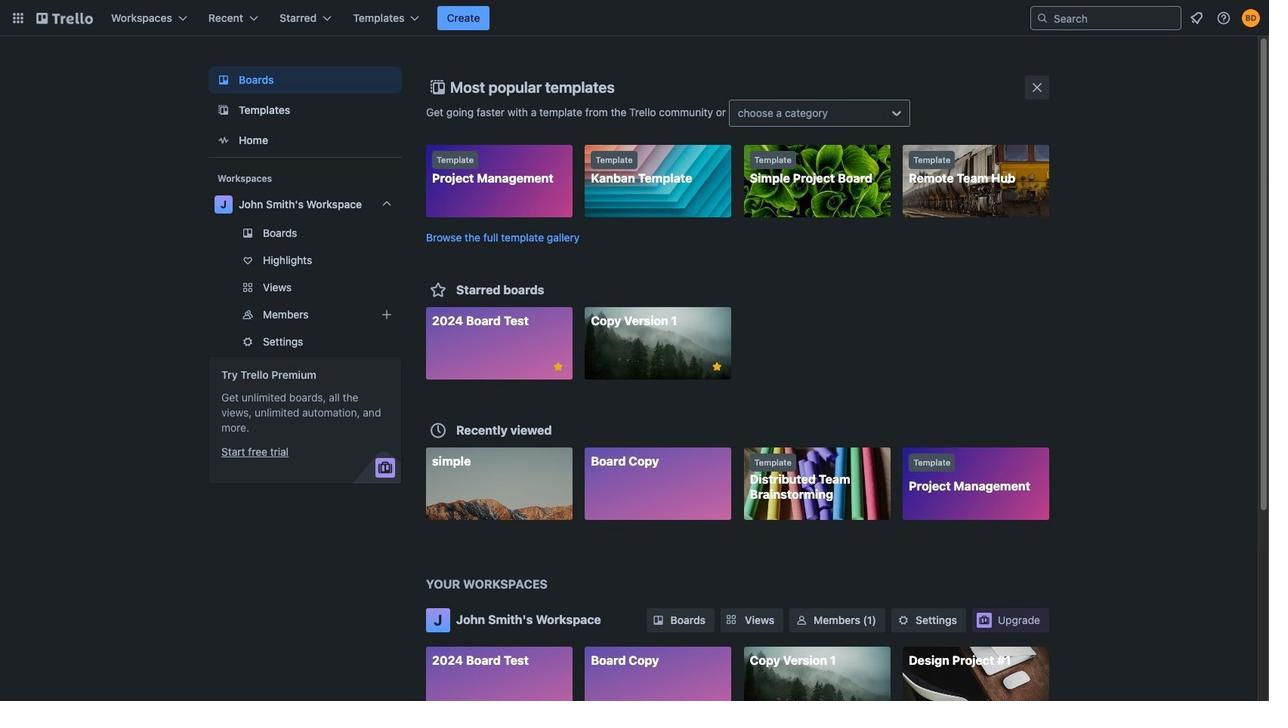 Task type: locate. For each thing, give the bounding box(es) containing it.
1 sm image from the left
[[651, 613, 666, 628]]

0 notifications image
[[1188, 9, 1206, 27]]

0 horizontal spatial sm image
[[651, 613, 666, 628]]

primary element
[[0, 0, 1269, 36]]

2 click to unstar this board. it will be removed from your starred list. image from the left
[[710, 360, 724, 374]]

sm image
[[651, 613, 666, 628], [896, 613, 911, 628]]

1 horizontal spatial click to unstar this board. it will be removed from your starred list. image
[[869, 700, 883, 702]]

0 horizontal spatial click to unstar this board. it will be removed from your starred list. image
[[551, 700, 565, 702]]

home image
[[215, 131, 233, 150]]

barb dwyer (barbdwyer3) image
[[1242, 9, 1260, 27]]

1 horizontal spatial sm image
[[896, 613, 911, 628]]

board image
[[215, 71, 233, 89]]

template board image
[[215, 101, 233, 119]]

click to unstar this board. it will be removed from your starred list. image
[[551, 360, 565, 374], [710, 360, 724, 374]]

add image
[[378, 306, 396, 324]]

1 horizontal spatial click to unstar this board. it will be removed from your starred list. image
[[710, 360, 724, 374]]

click to unstar this board. it will be removed from your starred list. image
[[551, 700, 565, 702], [869, 700, 883, 702]]

0 horizontal spatial click to unstar this board. it will be removed from your starred list. image
[[551, 360, 565, 374]]



Task type: describe. For each thing, give the bounding box(es) containing it.
2 click to unstar this board. it will be removed from your starred list. image from the left
[[869, 700, 883, 702]]

search image
[[1037, 12, 1049, 24]]

2 sm image from the left
[[896, 613, 911, 628]]

open information menu image
[[1217, 11, 1232, 26]]

back to home image
[[36, 6, 93, 30]]

1 click to unstar this board. it will be removed from your starred list. image from the left
[[551, 360, 565, 374]]

Search field
[[1049, 8, 1181, 29]]

1 click to unstar this board. it will be removed from your starred list. image from the left
[[551, 700, 565, 702]]

sm image
[[794, 613, 809, 628]]



Task type: vqa. For each thing, say whether or not it's contained in the screenshot.
BY related to Filter by
no



